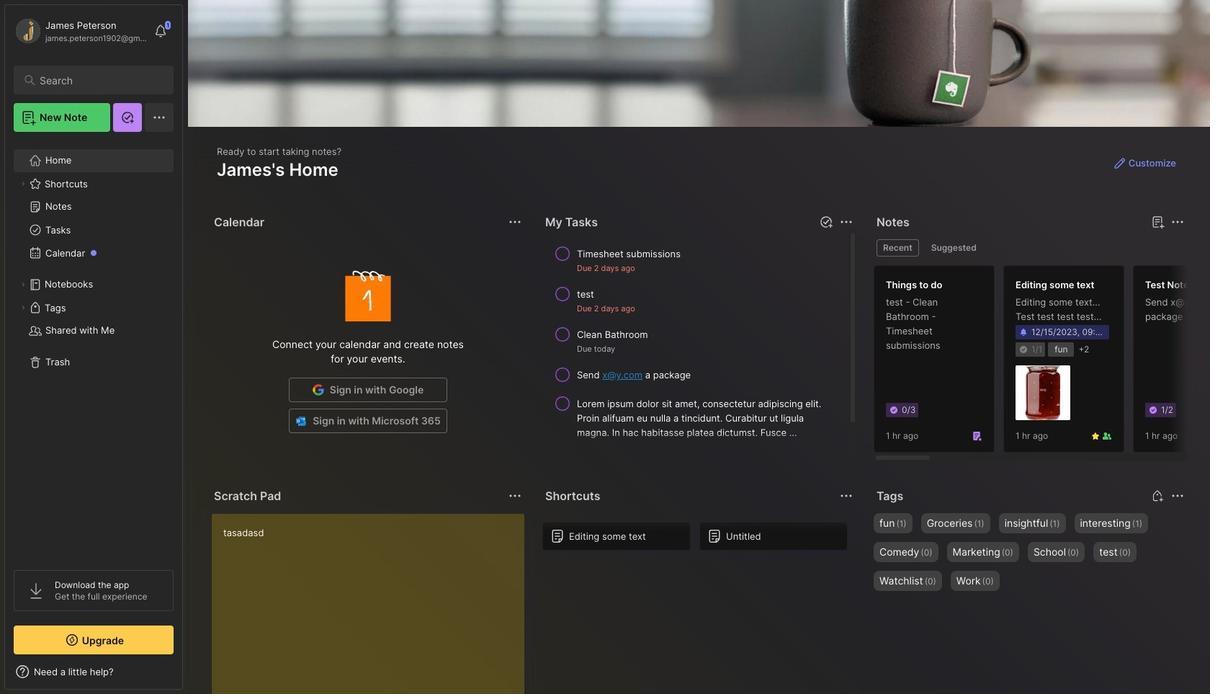 Task type: describe. For each thing, give the bounding box(es) containing it.
none search field inside 'main' element
[[40, 71, 161, 89]]

Search text field
[[40, 74, 161, 87]]

Account field
[[14, 17, 147, 45]]

1 vertical spatial row group
[[543, 522, 857, 559]]

main element
[[0, 0, 187, 694]]

2 more actions image from the top
[[507, 487, 524, 504]]

1 tab from the left
[[877, 239, 919, 257]]

tree inside 'main' element
[[5, 141, 182, 557]]

WHAT'S NEW field
[[5, 660, 182, 683]]



Task type: locate. For each thing, give the bounding box(es) containing it.
tab
[[877, 239, 919, 257], [925, 239, 984, 257]]

0 vertical spatial row group
[[874, 265, 1211, 461]]

expand tags image
[[19, 303, 27, 312]]

thumbnail image
[[1016, 366, 1071, 420]]

1 horizontal spatial tab
[[925, 239, 984, 257]]

tab list
[[877, 239, 1183, 257]]

1 more actions image from the top
[[507, 213, 524, 231]]

Start writing… text field
[[223, 514, 524, 694]]

row group
[[874, 265, 1211, 461], [543, 522, 857, 559]]

tree
[[5, 141, 182, 557]]

0 vertical spatial more actions image
[[507, 213, 524, 231]]

new task image
[[819, 215, 834, 229]]

More actions field
[[505, 212, 525, 232], [837, 212, 857, 232], [1168, 212, 1188, 232], [505, 486, 525, 506], [837, 486, 857, 506]]

expand notebooks image
[[19, 280, 27, 289]]

1 vertical spatial more actions image
[[507, 487, 524, 504]]

2 tab from the left
[[925, 239, 984, 257]]

more actions image
[[838, 213, 855, 231], [1170, 213, 1187, 231], [838, 487, 855, 504]]

None search field
[[40, 71, 161, 89]]

more actions image
[[507, 213, 524, 231], [507, 487, 524, 504]]

click to collapse image
[[182, 667, 193, 685]]

0 horizontal spatial tab
[[877, 239, 919, 257]]

0 horizontal spatial row group
[[543, 522, 857, 559]]

1 horizontal spatial row group
[[874, 265, 1211, 461]]



Task type: vqa. For each thing, say whether or not it's contained in the screenshot.
2nd Nov 17 from right
no



